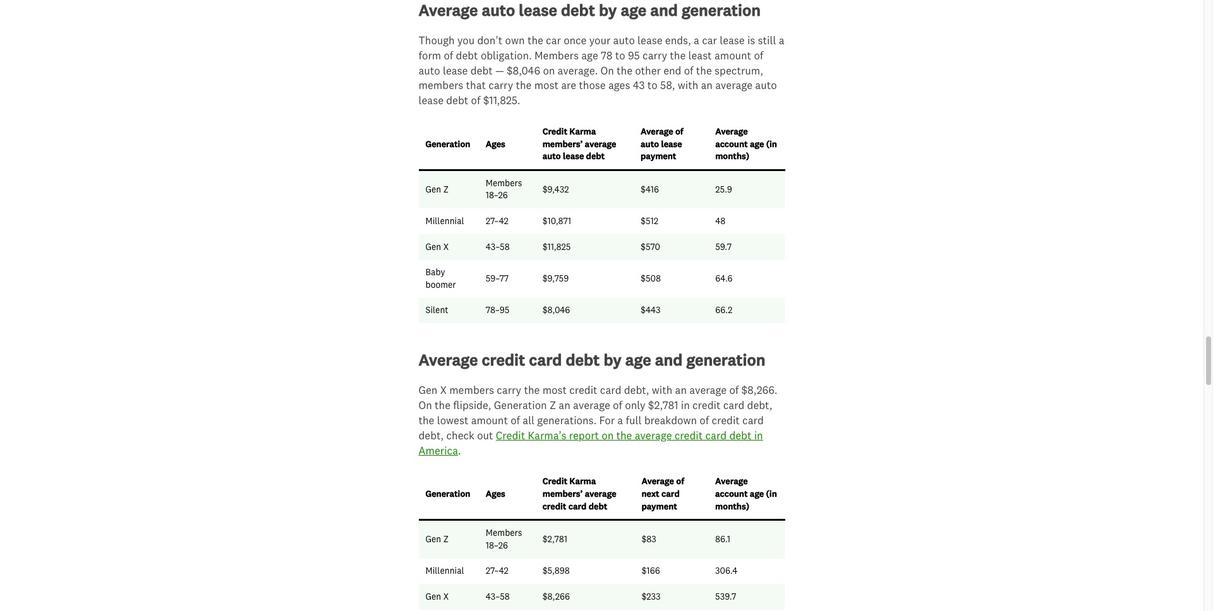 Task type: describe. For each thing, give the bounding box(es) containing it.
gen x for $8,266
[[426, 592, 449, 603]]

carry inside the gen x members carry the most credit card debt, with an average of $8,266. on the flipside, generation z an average of only $2,781 in credit card debt, the lowest amount of all generations. for a full breakdown of credit card debt, check out
[[497, 384, 522, 397]]

account for 25.9
[[716, 138, 748, 150]]

in inside the gen x members carry the most credit card debt, with an average of $8,266. on the flipside, generation z an average of only $2,781 in credit card debt, the lowest amount of all generations. for a full breakdown of credit card debt, check out
[[681, 399, 690, 412]]

on inside the though you don't own the car once your auto lease ends, a car lease is still a form of debt obligation. members age 78 to 95 carry the least amount of auto lease debt — $8,046 on average. on the other end of the spectrum, members that carry the most are those ages 43 to 58, with an average auto lease debt of $11,825.
[[543, 64, 555, 77]]

$83
[[642, 534, 657, 545]]

48
[[716, 215, 726, 227]]

karma's
[[528, 429, 567, 442]]

the up ages
[[617, 64, 633, 77]]

check
[[447, 429, 475, 442]]

78–95
[[486, 305, 510, 316]]

your
[[590, 33, 611, 47]]

by
[[604, 350, 622, 370]]

1 vertical spatial $8,046
[[543, 305, 570, 316]]

millennial for $10,871
[[426, 215, 464, 227]]

a inside the gen x members carry the most credit card debt, with an average of $8,266. on the flipside, generation z an average of only $2,781 in credit card debt, the lowest amount of all generations. for a full breakdown of credit card debt, check out
[[618, 414, 623, 427]]

gen for $2,781
[[426, 534, 441, 545]]

members for credit karma members' average auto lease debt
[[486, 177, 522, 189]]

don't
[[477, 33, 503, 47]]

members 18–26 for $2,781
[[486, 528, 522, 552]]

auto inside 'credit karma members' average auto lease debt'
[[543, 151, 561, 162]]

other
[[635, 64, 661, 77]]

.
[[458, 444, 461, 457]]

members for credit karma members' average credit card debt
[[486, 528, 522, 539]]

66.2
[[716, 305, 733, 316]]

$5,898
[[543, 566, 570, 577]]

months) for 86.1
[[716, 501, 750, 512]]

full
[[626, 414, 642, 427]]

that
[[466, 79, 486, 92]]

auto up 95
[[613, 33, 635, 47]]

59.7
[[716, 241, 732, 253]]

silent
[[426, 305, 449, 316]]

debt inside 'credit karma members' average auto lease debt'
[[586, 151, 605, 162]]

generations.
[[537, 414, 597, 427]]

most inside the though you don't own the car once your auto lease ends, a car lease is still a form of debt obligation. members age 78 to 95 carry the least amount of auto lease debt — $8,046 on average. on the other end of the spectrum, members that carry the most are those ages 43 to 58, with an average auto lease debt of $11,825.
[[534, 79, 559, 92]]

2 vertical spatial debt,
[[419, 429, 444, 442]]

on inside the though you don't own the car once your auto lease ends, a car lease is still a form of debt obligation. members age 78 to 95 carry the least amount of auto lease debt — $8,046 on average. on the other end of the spectrum, members that carry the most are those ages 43 to 58, with an average auto lease debt of $11,825.
[[601, 64, 614, 77]]

27–42 for $5,898
[[486, 566, 509, 577]]

gen for $11,825
[[426, 241, 441, 253]]

z inside the gen x members carry the most credit card debt, with an average of $8,266. on the flipside, generation z an average of only $2,781 in credit card debt, the lowest amount of all generations. for a full breakdown of credit card debt, check out
[[550, 399, 556, 412]]

is
[[748, 33, 756, 47]]

of right 'form'
[[444, 49, 453, 62]]

payment for auto
[[641, 151, 677, 162]]

ages
[[609, 79, 630, 92]]

64.6
[[716, 273, 733, 284]]

next
[[642, 489, 660, 500]]

1 vertical spatial $2,781
[[543, 534, 568, 545]]

the left 'lowest'
[[419, 414, 435, 427]]

average account age (in months) for 86.1
[[716, 476, 777, 512]]

59–77
[[486, 273, 509, 284]]

z for credit karma members' average credit card debt
[[443, 534, 449, 545]]

average credit card debt by age and generation
[[419, 350, 766, 370]]

auto down spectrum, at the right top
[[756, 79, 777, 92]]

all
[[523, 414, 535, 427]]

18–26 for $2,781
[[486, 540, 508, 552]]

gen z for $9,432
[[426, 184, 449, 195]]

0 vertical spatial to
[[615, 49, 626, 62]]

$11,825.
[[483, 94, 521, 107]]

lease left is
[[720, 33, 745, 47]]

generation
[[687, 350, 766, 370]]

though
[[419, 33, 455, 47]]

credit for credit karma members' average auto lease debt
[[543, 126, 568, 137]]

average up the 86.1
[[716, 476, 748, 488]]

1 car from the left
[[546, 33, 561, 47]]

gen inside the gen x members carry the most credit card debt, with an average of $8,266. on the flipside, generation z an average of only $2,781 in credit card debt, the lowest amount of all generations. for a full breakdown of credit card debt, check out
[[419, 384, 438, 397]]

months) for 25.9
[[716, 151, 750, 162]]

though you don't own the car once your auto lease ends, a car lease is still a form of debt obligation. members age 78 to 95 carry the least amount of auto lease debt — $8,046 on average. on the other end of the spectrum, members that carry the most are those ages 43 to 58, with an average auto lease debt of $11,825.
[[419, 33, 785, 107]]

average account age (in months) for 25.9
[[716, 126, 777, 162]]

539.7
[[716, 592, 737, 603]]

average of next card payment
[[642, 476, 685, 512]]

members' for credit
[[543, 489, 583, 500]]

average inside credit karma members' average credit card debt
[[585, 489, 617, 500]]

1 horizontal spatial a
[[694, 33, 700, 47]]

credit inside credit karma's report on the average credit card debt in america
[[675, 429, 703, 442]]

58,
[[660, 79, 675, 92]]

$570
[[641, 241, 660, 253]]

2 vertical spatial an
[[559, 399, 571, 412]]

credit karma members' average auto lease debt
[[543, 126, 617, 162]]

$8,046 inside the though you don't own the car once your auto lease ends, a car lease is still a form of debt obligation. members age 78 to 95 carry the least amount of auto lease debt — $8,046 on average. on the other end of the spectrum, members that carry the most are those ages 43 to 58, with an average auto lease debt of $11,825.
[[507, 64, 540, 77]]

average down generation
[[690, 384, 727, 397]]

on inside the gen x members carry the most credit card debt, with an average of $8,266. on the flipside, generation z an average of only $2,781 in credit card debt, the lowest amount of all generations. for a full breakdown of credit card debt, check out
[[419, 399, 432, 412]]

z for credit karma members' average auto lease debt
[[443, 184, 449, 195]]

for
[[599, 414, 615, 427]]

of inside average of next card payment
[[676, 476, 685, 488]]

with inside the gen x members carry the most credit card debt, with an average of $8,266. on the flipside, generation z an average of only $2,781 in credit card debt, the lowest amount of all generations. for a full breakdown of credit card debt, check out
[[652, 384, 673, 397]]

x for credit karma members' average auto lease debt
[[443, 241, 449, 253]]

only
[[625, 399, 646, 412]]

credit karma's report on the average credit card debt in america
[[419, 429, 763, 457]]

$8,266
[[543, 592, 570, 603]]

credit inside credit karma members' average credit card debt
[[543, 501, 567, 512]]

those
[[579, 79, 606, 92]]

306.4
[[716, 566, 738, 577]]

america
[[419, 444, 458, 457]]

ends,
[[665, 33, 691, 47]]

$11,825
[[543, 241, 571, 253]]

amount inside the gen x members carry the most credit card debt, with an average of $8,266. on the flipside, generation z an average of only $2,781 in credit card debt, the lowest amount of all generations. for a full breakdown of credit card debt, check out
[[471, 414, 508, 427]]

$512
[[641, 215, 659, 227]]

members' for auto
[[543, 138, 583, 150]]

amount inside the though you don't own the car once your auto lease ends, a car lease is still a form of debt obligation. members age 78 to 95 carry the least amount of auto lease debt — $8,046 on average. on the other end of the spectrum, members that carry the most are those ages 43 to 58, with an average auto lease debt of $11,825.
[[715, 49, 752, 62]]

gen x members carry the most credit card debt, with an average of $8,266. on the flipside, generation z an average of only $2,781 in credit card debt, the lowest amount of all generations. for a full breakdown of credit card debt, check out
[[419, 384, 778, 442]]

spectrum,
[[715, 64, 763, 77]]

x inside the gen x members carry the most credit card debt, with an average of $8,266. on the flipside, generation z an average of only $2,781 in credit card debt, the lowest amount of all generations. for a full breakdown of credit card debt, check out
[[440, 384, 447, 397]]

and
[[655, 350, 683, 370]]

age inside the though you don't own the car once your auto lease ends, a car lease is still a form of debt obligation. members age 78 to 95 carry the least amount of auto lease debt — $8,046 on average. on the other end of the spectrum, members that carry the most are those ages 43 to 58, with an average auto lease debt of $11,825.
[[582, 49, 598, 62]]

baby boomer
[[426, 267, 456, 291]]

boomer
[[426, 279, 456, 291]]

gen z for $2,781
[[426, 534, 449, 545]]

lease inside 'credit karma members' average auto lease debt'
[[563, 151, 584, 162]]

most inside the gen x members carry the most credit card debt, with an average of $8,266. on the flipside, generation z an average of only $2,781 in credit card debt, the lowest amount of all generations. for a full breakdown of credit card debt, check out
[[543, 384, 567, 397]]

auto down 'form'
[[419, 64, 440, 77]]

an inside the though you don't own the car once your auto lease ends, a car lease is still a form of debt obligation. members age 78 to 95 carry the least amount of auto lease debt — $8,046 on average. on the other end of the spectrum, members that carry the most are those ages 43 to 58, with an average auto lease debt of $11,825.
[[701, 79, 713, 92]]

$10,871
[[543, 215, 571, 227]]

credit karma members' average credit card debt
[[543, 476, 617, 512]]

flipside,
[[453, 399, 491, 412]]

of inside 'average of auto lease payment'
[[676, 126, 684, 137]]

ages for auto
[[486, 138, 506, 150]]

$9,759
[[543, 273, 569, 284]]

report
[[569, 429, 599, 442]]

ages for credit
[[486, 489, 506, 500]]



Task type: locate. For each thing, give the bounding box(es) containing it.
0 vertical spatial ages
[[486, 138, 506, 150]]

members
[[535, 49, 579, 62], [486, 177, 522, 189], [486, 528, 522, 539]]

average inside credit karma's report on the average credit card debt in america
[[635, 429, 672, 442]]

in inside credit karma's report on the average credit card debt in america
[[754, 429, 763, 442]]

0 vertical spatial members
[[419, 79, 464, 92]]

card inside credit karma members' average credit card debt
[[569, 501, 587, 512]]

average inside 'average of auto lease payment'
[[641, 126, 674, 137]]

the down full
[[617, 429, 632, 442]]

x for credit karma members' average credit card debt
[[443, 592, 449, 603]]

0 vertical spatial members'
[[543, 138, 583, 150]]

members inside the gen x members carry the most credit card debt, with an average of $8,266. on the flipside, generation z an average of only $2,781 in credit card debt, the lowest amount of all generations. for a full breakdown of credit card debt, check out
[[449, 384, 494, 397]]

0 vertical spatial 43–58
[[486, 241, 510, 253]]

43–58
[[486, 241, 510, 253], [486, 592, 510, 603]]

to right 78
[[615, 49, 626, 62]]

43–58 for $8,266
[[486, 592, 510, 603]]

0 vertical spatial 27–42
[[486, 215, 509, 227]]

1 vertical spatial amount
[[471, 414, 508, 427]]

0 vertical spatial amount
[[715, 49, 752, 62]]

average left next
[[585, 489, 617, 500]]

average down breakdown at the bottom of the page
[[635, 429, 672, 442]]

2 account from the top
[[716, 489, 748, 500]]

1 18–26 from the top
[[486, 190, 508, 201]]

average inside the though you don't own the car once your auto lease ends, a car lease is still a form of debt obligation. members age 78 to 95 carry the least amount of auto lease debt — $8,046 on average. on the other end of the spectrum, members that carry the most are those ages 43 to 58, with an average auto lease debt of $11,825.
[[716, 79, 753, 92]]

gen x for $11,825
[[426, 241, 449, 253]]

0 vertical spatial members
[[535, 49, 579, 62]]

ages down "$11,825."
[[486, 138, 506, 150]]

0 horizontal spatial a
[[618, 414, 623, 427]]

to
[[615, 49, 626, 62], [648, 79, 658, 92]]

car left once
[[546, 33, 561, 47]]

average account age (in months) up the 86.1
[[716, 476, 777, 512]]

1 vertical spatial average account age (in months)
[[716, 476, 777, 512]]

0 horizontal spatial to
[[615, 49, 626, 62]]

millennial
[[426, 215, 464, 227], [426, 566, 464, 577]]

an up generations.
[[559, 399, 571, 412]]

2 horizontal spatial an
[[701, 79, 713, 92]]

members 18–26 for $9,432
[[486, 177, 522, 201]]

2 gen x from the top
[[426, 592, 449, 603]]

in down $8,266.
[[754, 429, 763, 442]]

1 vertical spatial members'
[[543, 489, 583, 500]]

1 vertical spatial carry
[[489, 79, 513, 92]]

once
[[564, 33, 587, 47]]

0 horizontal spatial amount
[[471, 414, 508, 427]]

debt
[[456, 49, 478, 62], [471, 64, 493, 77], [446, 94, 469, 107], [586, 151, 605, 162], [566, 350, 600, 370], [730, 429, 752, 442], [589, 501, 608, 512]]

generation
[[426, 138, 470, 150], [494, 399, 547, 412], [426, 489, 470, 500]]

(in
[[766, 138, 777, 150], [766, 489, 777, 500]]

(in for 25.9
[[766, 138, 777, 150]]

0 vertical spatial an
[[701, 79, 713, 92]]

account up 25.9
[[716, 138, 748, 150]]

of
[[444, 49, 453, 62], [754, 49, 764, 62], [684, 64, 694, 77], [471, 94, 481, 107], [676, 126, 684, 137], [730, 384, 739, 397], [613, 399, 623, 412], [511, 414, 520, 427], [700, 414, 709, 427], [676, 476, 685, 488]]

payment inside 'average of auto lease payment'
[[641, 151, 677, 162]]

0 vertical spatial with
[[678, 79, 699, 92]]

43–58 up 59–77
[[486, 241, 510, 253]]

0 horizontal spatial with
[[652, 384, 673, 397]]

2 months) from the top
[[716, 501, 750, 512]]

1 horizontal spatial $8,046
[[543, 305, 570, 316]]

in up breakdown at the bottom of the page
[[681, 399, 690, 412]]

generation inside the gen x members carry the most credit card debt, with an average of $8,266. on the flipside, generation z an average of only $2,781 in credit card debt, the lowest amount of all generations. for a full breakdown of credit card debt, check out
[[494, 399, 547, 412]]

0 vertical spatial in
[[681, 399, 690, 412]]

0 horizontal spatial on
[[419, 399, 432, 412]]

account for 86.1
[[716, 489, 748, 500]]

$8,046 down obligation.
[[507, 64, 540, 77]]

of down the that at the top left of page
[[471, 94, 481, 107]]

1 horizontal spatial debt,
[[624, 384, 649, 397]]

with right "58,"
[[678, 79, 699, 92]]

auto up $9,432
[[543, 151, 561, 162]]

0 horizontal spatial in
[[681, 399, 690, 412]]

2 vertical spatial members
[[486, 528, 522, 539]]

months) up 25.9
[[716, 151, 750, 162]]

0 vertical spatial carry
[[643, 49, 667, 62]]

an
[[701, 79, 713, 92], [675, 384, 687, 397], [559, 399, 571, 412]]

credit inside 'credit karma members' average auto lease debt'
[[543, 126, 568, 137]]

members inside the though you don't own the car once your auto lease ends, a car lease is still a form of debt obligation. members age 78 to 95 carry the least amount of auto lease debt — $8,046 on average. on the other end of the spectrum, members that carry the most are those ages 43 to 58, with an average auto lease debt of $11,825.
[[535, 49, 579, 62]]

credit down "all"
[[496, 429, 525, 442]]

gen
[[426, 184, 441, 195], [426, 241, 441, 253], [419, 384, 438, 397], [426, 534, 441, 545], [426, 592, 441, 603]]

0 horizontal spatial $8,046
[[507, 64, 540, 77]]

karma down those
[[570, 126, 596, 137]]

1 karma from the top
[[570, 126, 596, 137]]

credit down 'karma's' at bottom left
[[543, 476, 568, 488]]

2 (in from the top
[[766, 489, 777, 500]]

1 horizontal spatial $2,781
[[648, 399, 679, 412]]

27–42 for $10,871
[[486, 215, 509, 227]]

karma down credit karma's report on the average credit card debt in america link
[[570, 476, 596, 488]]

1 gen x from the top
[[426, 241, 449, 253]]

lease up the that at the top left of page
[[443, 64, 468, 77]]

1 vertical spatial with
[[652, 384, 673, 397]]

average up next
[[642, 476, 674, 488]]

account
[[716, 138, 748, 150], [716, 489, 748, 500]]

1 horizontal spatial to
[[648, 79, 658, 92]]

average down "58,"
[[641, 126, 674, 137]]

gen z
[[426, 184, 449, 195], [426, 534, 449, 545]]

members'
[[543, 138, 583, 150], [543, 489, 583, 500]]

members' up $9,432
[[543, 138, 583, 150]]

of left "all"
[[511, 414, 520, 427]]

1 horizontal spatial on
[[602, 429, 614, 442]]

end
[[664, 64, 682, 77]]

months) up the 86.1
[[716, 501, 750, 512]]

95
[[628, 49, 640, 62]]

2 ages from the top
[[486, 489, 506, 500]]

members' inside 'credit karma members' average auto lease debt'
[[543, 138, 583, 150]]

2 horizontal spatial debt,
[[747, 399, 773, 412]]

debt, up america
[[419, 429, 444, 442]]

of left only
[[613, 399, 623, 412]]

debt, down $8,266.
[[747, 399, 773, 412]]

average
[[641, 126, 674, 137], [716, 126, 748, 137], [419, 350, 478, 370], [642, 476, 674, 488], [716, 476, 748, 488]]

car up least
[[702, 33, 717, 47]]

card inside average of next card payment
[[662, 489, 680, 500]]

0 vertical spatial debt,
[[624, 384, 649, 397]]

karma
[[570, 126, 596, 137], [570, 476, 596, 488]]

1 vertical spatial debt,
[[747, 399, 773, 412]]

karma for lease
[[570, 126, 596, 137]]

1 vertical spatial 43–58
[[486, 592, 510, 603]]

1 horizontal spatial in
[[754, 429, 763, 442]]

0 vertical spatial millennial
[[426, 215, 464, 227]]

average down spectrum, at the right top
[[716, 79, 753, 92]]

1 horizontal spatial an
[[675, 384, 687, 397]]

car
[[546, 33, 561, 47], [702, 33, 717, 47]]

1 account from the top
[[716, 138, 748, 150]]

credit
[[543, 126, 568, 137], [496, 429, 525, 442], [543, 476, 568, 488]]

least
[[689, 49, 712, 62]]

a up least
[[694, 33, 700, 47]]

still
[[758, 33, 776, 47]]

karma inside credit karma members' average credit card debt
[[570, 476, 596, 488]]

1 vertical spatial months)
[[716, 501, 750, 512]]

0 horizontal spatial on
[[543, 64, 555, 77]]

1 vertical spatial z
[[550, 399, 556, 412]]

of left $8,266.
[[730, 384, 739, 397]]

1 vertical spatial an
[[675, 384, 687, 397]]

2 karma from the top
[[570, 476, 596, 488]]

1 months) from the top
[[716, 151, 750, 162]]

0 vertical spatial z
[[443, 184, 449, 195]]

on
[[601, 64, 614, 77], [419, 399, 432, 412]]

carry
[[643, 49, 667, 62], [489, 79, 513, 92], [497, 384, 522, 397]]

on down for
[[602, 429, 614, 442]]

0 horizontal spatial an
[[559, 399, 571, 412]]

on left average.
[[543, 64, 555, 77]]

are
[[561, 79, 577, 92]]

generation for credit karma members' average credit card debt
[[426, 489, 470, 500]]

to right 43
[[648, 79, 658, 92]]

an up breakdown at the bottom of the page
[[675, 384, 687, 397]]

1 27–42 from the top
[[486, 215, 509, 227]]

27–42 up 59–77
[[486, 215, 509, 227]]

lease down "58,"
[[661, 138, 682, 150]]

0 vertical spatial on
[[543, 64, 555, 77]]

members up the "flipside,"
[[449, 384, 494, 397]]

0 vertical spatial account
[[716, 138, 748, 150]]

account up the 86.1
[[716, 489, 748, 500]]

on down 78
[[601, 64, 614, 77]]

x
[[443, 241, 449, 253], [440, 384, 447, 397], [443, 592, 449, 603]]

the inside credit karma's report on the average credit card debt in america
[[617, 429, 632, 442]]

with inside the though you don't own the car once your auto lease ends, a car lease is still a form of debt obligation. members age 78 to 95 carry the least amount of auto lease debt — $8,046 on average. on the other end of the spectrum, members that carry the most are those ages 43 to 58, with an average auto lease debt of $11,825.
[[678, 79, 699, 92]]

0 vertical spatial average account age (in months)
[[716, 126, 777, 162]]

of down end
[[676, 126, 684, 137]]

gen for $8,266
[[426, 592, 441, 603]]

the down ends,
[[670, 49, 686, 62]]

2 horizontal spatial a
[[779, 33, 785, 47]]

1 vertical spatial generation
[[494, 399, 547, 412]]

karma inside 'credit karma members' average auto lease debt'
[[570, 126, 596, 137]]

credit karma's report on the average credit card debt in america link
[[419, 429, 763, 457]]

2 vertical spatial carry
[[497, 384, 522, 397]]

gen for $9,432
[[426, 184, 441, 195]]

amount up spectrum, at the right top
[[715, 49, 752, 62]]

average of auto lease payment
[[641, 126, 684, 162]]

$2,781 inside the gen x members carry the most credit card debt, with an average of $8,266. on the flipside, generation z an average of only $2,781 in credit card debt, the lowest amount of all generations. for a full breakdown of credit card debt, check out
[[648, 399, 679, 412]]

card
[[529, 350, 562, 370], [600, 384, 622, 397], [723, 399, 745, 412], [743, 414, 764, 427], [706, 429, 727, 442], [662, 489, 680, 500], [569, 501, 587, 512]]

average account age (in months) up 25.9
[[716, 126, 777, 162]]

months)
[[716, 151, 750, 162], [716, 501, 750, 512]]

$8,046 down '$9,759'
[[543, 305, 570, 316]]

lowest
[[437, 414, 469, 427]]

members' down credit karma's report on the average credit card debt in america link
[[543, 489, 583, 500]]

members
[[419, 79, 464, 92], [449, 384, 494, 397]]

$443
[[641, 305, 661, 316]]

1 horizontal spatial on
[[601, 64, 614, 77]]

auto
[[613, 33, 635, 47], [419, 64, 440, 77], [756, 79, 777, 92], [641, 138, 659, 150], [543, 151, 561, 162]]

43
[[633, 79, 645, 92]]

average inside 'credit karma members' average auto lease debt'
[[585, 138, 617, 150]]

2 27–42 from the top
[[486, 566, 509, 577]]

2 18–26 from the top
[[486, 540, 508, 552]]

0 vertical spatial credit
[[543, 126, 568, 137]]

2 gen z from the top
[[426, 534, 449, 545]]

2 vertical spatial z
[[443, 534, 449, 545]]

credit inside credit karma's report on the average credit card debt in america
[[496, 429, 525, 442]]

lease
[[638, 33, 663, 47], [720, 33, 745, 47], [443, 64, 468, 77], [419, 94, 444, 107], [661, 138, 682, 150], [563, 151, 584, 162]]

0 vertical spatial karma
[[570, 126, 596, 137]]

own
[[505, 33, 525, 47]]

average up for
[[573, 399, 610, 412]]

$8,266.
[[742, 384, 778, 397]]

1 vertical spatial karma
[[570, 476, 596, 488]]

1 millennial from the top
[[426, 215, 464, 227]]

out
[[477, 429, 493, 442]]

1 horizontal spatial with
[[678, 79, 699, 92]]

1 vertical spatial gen x
[[426, 592, 449, 603]]

members 18–26
[[486, 177, 522, 201], [486, 528, 522, 552]]

breakdown
[[644, 414, 697, 427]]

average down those
[[585, 138, 617, 150]]

0 vertical spatial members 18–26
[[486, 177, 522, 201]]

$2,781 up '$5,898'
[[543, 534, 568, 545]]

1 43–58 from the top
[[486, 241, 510, 253]]

members' inside credit karma members' average credit card debt
[[543, 489, 583, 500]]

$9,432
[[543, 184, 569, 195]]

18–26 for $9,432
[[486, 190, 508, 201]]

payment up $416
[[641, 151, 677, 162]]

78
[[601, 49, 613, 62]]

the
[[528, 33, 543, 47], [670, 49, 686, 62], [617, 64, 633, 77], [696, 64, 712, 77], [516, 79, 532, 92], [524, 384, 540, 397], [435, 399, 451, 412], [419, 414, 435, 427], [617, 429, 632, 442]]

lease down 'form'
[[419, 94, 444, 107]]

1 vertical spatial members
[[486, 177, 522, 189]]

auto inside 'average of auto lease payment'
[[641, 138, 659, 150]]

2 vertical spatial generation
[[426, 489, 470, 500]]

0 horizontal spatial debt,
[[419, 429, 444, 442]]

27–42 left '$5,898'
[[486, 566, 509, 577]]

credit down are
[[543, 126, 568, 137]]

0 vertical spatial generation
[[426, 138, 470, 150]]

0 vertical spatial most
[[534, 79, 559, 92]]

2 average account age (in months) from the top
[[716, 476, 777, 512]]

ages down out
[[486, 489, 506, 500]]

1 vertical spatial 18–26
[[486, 540, 508, 552]]

2 millennial from the top
[[426, 566, 464, 577]]

1 vertical spatial ages
[[486, 489, 506, 500]]

obligation.
[[481, 49, 532, 62]]

the up 'lowest'
[[435, 399, 451, 412]]

debt,
[[624, 384, 649, 397], [747, 399, 773, 412], [419, 429, 444, 442]]

a
[[694, 33, 700, 47], [779, 33, 785, 47], [618, 414, 623, 427]]

of down is
[[754, 49, 764, 62]]

86.1
[[716, 534, 731, 545]]

z
[[443, 184, 449, 195], [550, 399, 556, 412], [443, 534, 449, 545]]

most left are
[[534, 79, 559, 92]]

lease up 95
[[638, 33, 663, 47]]

with
[[678, 79, 699, 92], [652, 384, 673, 397]]

1 members' from the top
[[543, 138, 583, 150]]

average.
[[558, 64, 598, 77]]

debt inside credit karma members' average credit card debt
[[589, 501, 608, 512]]

0 horizontal spatial car
[[546, 33, 561, 47]]

on inside credit karma's report on the average credit card debt in america
[[602, 429, 614, 442]]

the right own
[[528, 33, 543, 47]]

$2,781
[[648, 399, 679, 412], [543, 534, 568, 545]]

on left the "flipside,"
[[419, 399, 432, 412]]

0 vertical spatial on
[[601, 64, 614, 77]]

1 gen z from the top
[[426, 184, 449, 195]]

1 vertical spatial gen z
[[426, 534, 449, 545]]

2 car from the left
[[702, 33, 717, 47]]

ages
[[486, 138, 506, 150], [486, 489, 506, 500]]

(in for 86.1
[[766, 489, 777, 500]]

debt inside credit karma's report on the average credit card debt in america
[[730, 429, 752, 442]]

1 horizontal spatial amount
[[715, 49, 752, 62]]

baby
[[426, 267, 445, 278]]

the up "$11,825."
[[516, 79, 532, 92]]

gen x
[[426, 241, 449, 253], [426, 592, 449, 603]]

members down 'form'
[[419, 79, 464, 92]]

an down least
[[701, 79, 713, 92]]

generation for credit karma members' average auto lease debt
[[426, 138, 470, 150]]

1 vertical spatial millennial
[[426, 566, 464, 577]]

0 vertical spatial $2,781
[[648, 399, 679, 412]]

$416
[[641, 184, 659, 195]]

average inside average of next card payment
[[642, 476, 674, 488]]

payment for next
[[642, 501, 677, 512]]

members inside the though you don't own the car once your auto lease ends, a car lease is still a form of debt obligation. members age 78 to 95 carry the least amount of auto lease debt — $8,046 on average. on the other end of the spectrum, members that carry the most are those ages 43 to 58, with an average auto lease debt of $11,825.
[[419, 79, 464, 92]]

1 average account age (in months) from the top
[[716, 126, 777, 162]]

form
[[419, 49, 441, 62]]

0 vertical spatial payment
[[641, 151, 677, 162]]

millennial for $5,898
[[426, 566, 464, 577]]

lease up $9,432
[[563, 151, 584, 162]]

$8,046
[[507, 64, 540, 77], [543, 305, 570, 316]]

the up "all"
[[524, 384, 540, 397]]

auto up $416
[[641, 138, 659, 150]]

0 vertical spatial $8,046
[[507, 64, 540, 77]]

average up 25.9
[[716, 126, 748, 137]]

card inside credit karma's report on the average credit card debt in america
[[706, 429, 727, 442]]

43–58 for $11,825
[[486, 241, 510, 253]]

of right end
[[684, 64, 694, 77]]

1 vertical spatial most
[[543, 384, 567, 397]]

credit inside credit karma members' average credit card debt
[[543, 476, 568, 488]]

$233
[[642, 592, 661, 603]]

2 vertical spatial x
[[443, 592, 449, 603]]

credit for credit karma members' average credit card debt
[[543, 476, 568, 488]]

1 vertical spatial members 18–26
[[486, 528, 522, 552]]

most up generations.
[[543, 384, 567, 397]]

0 vertical spatial (in
[[766, 138, 777, 150]]

43–58 left $8,266 at the bottom left of the page
[[486, 592, 510, 603]]

1 vertical spatial x
[[440, 384, 447, 397]]

0 vertical spatial gen z
[[426, 184, 449, 195]]

1 ages from the top
[[486, 138, 506, 150]]

0 horizontal spatial $2,781
[[543, 534, 568, 545]]

$2,781 up breakdown at the bottom of the page
[[648, 399, 679, 412]]

average account age (in months)
[[716, 126, 777, 162], [716, 476, 777, 512]]

—
[[496, 64, 504, 77]]

payment inside average of next card payment
[[642, 501, 677, 512]]

1 (in from the top
[[766, 138, 777, 150]]

2 members' from the top
[[543, 489, 583, 500]]

1 vertical spatial (in
[[766, 489, 777, 500]]

2 vertical spatial credit
[[543, 476, 568, 488]]

25.9
[[716, 184, 732, 195]]

you
[[458, 33, 475, 47]]

most
[[534, 79, 559, 92], [543, 384, 567, 397]]

2 43–58 from the top
[[486, 592, 510, 603]]

1 vertical spatial on
[[602, 429, 614, 442]]

1 vertical spatial members
[[449, 384, 494, 397]]

0 vertical spatial x
[[443, 241, 449, 253]]

0 vertical spatial gen x
[[426, 241, 449, 253]]

0 vertical spatial months)
[[716, 151, 750, 162]]

the down least
[[696, 64, 712, 77]]

average down silent
[[419, 350, 478, 370]]

of down breakdown at the bottom of the page
[[676, 476, 685, 488]]

average
[[716, 79, 753, 92], [585, 138, 617, 150], [690, 384, 727, 397], [573, 399, 610, 412], [635, 429, 672, 442], [585, 489, 617, 500]]

1 members 18–26 from the top
[[486, 177, 522, 201]]

karma for card
[[570, 476, 596, 488]]

1 vertical spatial account
[[716, 489, 748, 500]]

0 vertical spatial 18–26
[[486, 190, 508, 201]]

1 vertical spatial to
[[648, 79, 658, 92]]

1 vertical spatial on
[[419, 399, 432, 412]]

1 vertical spatial credit
[[496, 429, 525, 442]]

debt, up only
[[624, 384, 649, 397]]

a right still
[[779, 33, 785, 47]]

credit for credit karma's report on the average credit card debt in america
[[496, 429, 525, 442]]

1 vertical spatial payment
[[642, 501, 677, 512]]

$166
[[642, 566, 660, 577]]

a right for
[[618, 414, 623, 427]]

$508
[[641, 273, 661, 284]]

lease inside 'average of auto lease payment'
[[661, 138, 682, 150]]

amount up out
[[471, 414, 508, 427]]

2 members 18–26 from the top
[[486, 528, 522, 552]]

with down and
[[652, 384, 673, 397]]

of right breakdown at the bottom of the page
[[700, 414, 709, 427]]

1 horizontal spatial car
[[702, 33, 717, 47]]

on
[[543, 64, 555, 77], [602, 429, 614, 442]]

payment down next
[[642, 501, 677, 512]]

1 vertical spatial 27–42
[[486, 566, 509, 577]]



Task type: vqa. For each thing, say whether or not it's contained in the screenshot.


